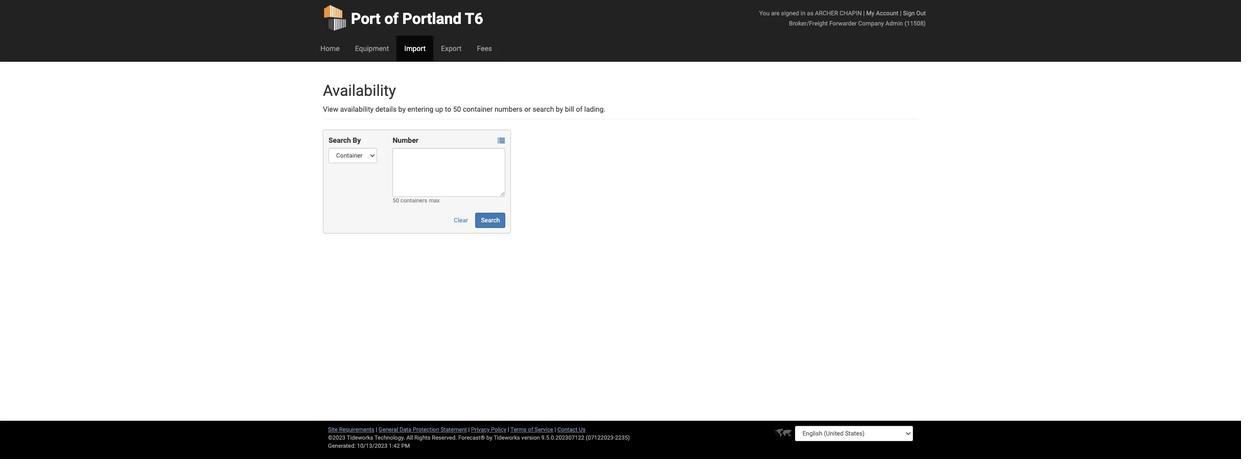 Task type: describe. For each thing, give the bounding box(es) containing it.
up
[[435, 105, 443, 113]]

0 horizontal spatial of
[[384, 10, 399, 28]]

bill
[[565, 105, 574, 113]]

contact us link
[[558, 427, 586, 434]]

as
[[807, 10, 814, 17]]

view availability details by entering up to 50 container numbers or search by bill of lading.
[[323, 105, 606, 113]]

numbers
[[495, 105, 523, 113]]

home button
[[313, 36, 347, 61]]

site requirements link
[[328, 427, 374, 434]]

privacy policy link
[[471, 427, 506, 434]]

of inside site requirements | general data protection statement | privacy policy | terms of service | contact us ©2023 tideworks technology. all rights reserved. forecast® by tideworks version 9.5.0.202307122 (07122023-2235) generated: 10/13/2023 1:42 pm
[[528, 427, 533, 434]]

portland
[[402, 10, 462, 28]]

search
[[533, 105, 554, 113]]

out
[[916, 10, 926, 17]]

entering
[[408, 105, 434, 113]]

import
[[404, 44, 426, 53]]

generated:
[[328, 444, 356, 450]]

or
[[524, 105, 531, 113]]

details
[[375, 105, 397, 113]]

0 vertical spatial 50
[[453, 105, 461, 113]]

broker/freight
[[789, 20, 828, 27]]

| left general
[[376, 427, 377, 434]]

forwarder
[[829, 20, 857, 27]]

search for search by
[[329, 136, 351, 145]]

sign
[[903, 10, 915, 17]]

equipment button
[[347, 36, 397, 61]]

| left sign
[[900, 10, 902, 17]]

availability
[[340, 105, 374, 113]]

version
[[522, 435, 540, 442]]

search button
[[476, 213, 506, 228]]

clear
[[454, 217, 468, 224]]

technology.
[[375, 435, 405, 442]]

t6
[[465, 10, 483, 28]]

home
[[320, 44, 340, 53]]

us
[[579, 427, 586, 434]]

©2023 tideworks
[[328, 435, 373, 442]]

| up forecast®
[[468, 427, 470, 434]]

equipment
[[355, 44, 389, 53]]

terms
[[511, 427, 527, 434]]

port of portland t6
[[351, 10, 483, 28]]

to
[[445, 105, 451, 113]]

are
[[771, 10, 780, 17]]

data
[[400, 427, 411, 434]]

port
[[351, 10, 381, 28]]

general
[[379, 427, 398, 434]]

by inside site requirements | general data protection statement | privacy policy | terms of service | contact us ©2023 tideworks technology. all rights reserved. forecast® by tideworks version 9.5.0.202307122 (07122023-2235) generated: 10/13/2023 1:42 pm
[[487, 435, 492, 442]]

0 horizontal spatial 50
[[393, 198, 399, 204]]

9.5.0.202307122
[[541, 435, 585, 442]]

search for search
[[481, 217, 500, 224]]

my
[[866, 10, 875, 17]]

import button
[[397, 36, 433, 61]]

| left my
[[863, 10, 865, 17]]

sign out link
[[903, 10, 926, 17]]

0 horizontal spatial by
[[398, 105, 406, 113]]

2 horizontal spatial by
[[556, 105, 563, 113]]



Task type: locate. For each thing, give the bounding box(es) containing it.
reserved.
[[432, 435, 457, 442]]

show list image
[[498, 138, 505, 145]]

1 vertical spatial search
[[481, 217, 500, 224]]

export
[[441, 44, 462, 53]]

(07122023-
[[586, 435, 615, 442]]

of up version
[[528, 427, 533, 434]]

by right details
[[398, 105, 406, 113]]

1:42
[[389, 444, 400, 450]]

search inside button
[[481, 217, 500, 224]]

my account link
[[866, 10, 899, 17]]

50 left containers
[[393, 198, 399, 204]]

all
[[407, 435, 413, 442]]

lading.
[[584, 105, 606, 113]]

contact
[[558, 427, 578, 434]]

fees
[[477, 44, 492, 53]]

1 horizontal spatial 50
[[453, 105, 461, 113]]

|
[[863, 10, 865, 17], [900, 10, 902, 17], [376, 427, 377, 434], [468, 427, 470, 434], [508, 427, 509, 434], [555, 427, 556, 434]]

2 vertical spatial of
[[528, 427, 533, 434]]

fees button
[[469, 36, 500, 61]]

you are signed in as archer chapin | my account | sign out broker/freight forwarder company admin (11508)
[[759, 10, 926, 27]]

site
[[328, 427, 338, 434]]

search
[[329, 136, 351, 145], [481, 217, 500, 224]]

forecast®
[[458, 435, 485, 442]]

service
[[535, 427, 553, 434]]

availability
[[323, 82, 396, 100]]

10/13/2023
[[357, 444, 388, 450]]

50 right the "to"
[[453, 105, 461, 113]]

0 horizontal spatial search
[[329, 136, 351, 145]]

by down 'privacy policy' link
[[487, 435, 492, 442]]

chapin
[[840, 10, 862, 17]]

pm
[[401, 444, 410, 450]]

general data protection statement link
[[379, 427, 467, 434]]

archer
[[815, 10, 838, 17]]

account
[[876, 10, 899, 17]]

max
[[429, 198, 440, 204]]

1 horizontal spatial by
[[487, 435, 492, 442]]

requirements
[[339, 427, 374, 434]]

50
[[453, 105, 461, 113], [393, 198, 399, 204]]

of right bill
[[576, 105, 583, 113]]

in
[[801, 10, 806, 17]]

admin
[[886, 20, 903, 27]]

of right port in the top of the page
[[384, 10, 399, 28]]

clear button
[[448, 213, 474, 228]]

0 vertical spatial of
[[384, 10, 399, 28]]

signed
[[781, 10, 799, 17]]

by left bill
[[556, 105, 563, 113]]

2235)
[[615, 435, 630, 442]]

company
[[858, 20, 884, 27]]

export button
[[433, 36, 469, 61]]

search by
[[329, 136, 361, 145]]

privacy
[[471, 427, 490, 434]]

statement
[[441, 427, 467, 434]]

policy
[[491, 427, 506, 434]]

port of portland t6 link
[[323, 0, 483, 36]]

number
[[393, 136, 418, 145]]

| up 9.5.0.202307122
[[555, 427, 556, 434]]

2 horizontal spatial of
[[576, 105, 583, 113]]

Number text field
[[393, 148, 506, 197]]

site requirements | general data protection statement | privacy policy | terms of service | contact us ©2023 tideworks technology. all rights reserved. forecast® by tideworks version 9.5.0.202307122 (07122023-2235) generated: 10/13/2023 1:42 pm
[[328, 427, 630, 450]]

view
[[323, 105, 338, 113]]

container
[[463, 105, 493, 113]]

0 vertical spatial search
[[329, 136, 351, 145]]

terms of service link
[[511, 427, 553, 434]]

1 horizontal spatial of
[[528, 427, 533, 434]]

(11508)
[[905, 20, 926, 27]]

1 horizontal spatial search
[[481, 217, 500, 224]]

you
[[759, 10, 770, 17]]

search right clear
[[481, 217, 500, 224]]

by
[[398, 105, 406, 113], [556, 105, 563, 113], [487, 435, 492, 442]]

1 vertical spatial of
[[576, 105, 583, 113]]

| up tideworks
[[508, 427, 509, 434]]

containers
[[401, 198, 427, 204]]

of
[[384, 10, 399, 28], [576, 105, 583, 113], [528, 427, 533, 434]]

protection
[[413, 427, 439, 434]]

search left by
[[329, 136, 351, 145]]

by
[[353, 136, 361, 145]]

rights
[[414, 435, 431, 442]]

1 vertical spatial 50
[[393, 198, 399, 204]]

50 containers max
[[393, 198, 440, 204]]

tideworks
[[494, 435, 520, 442]]



Task type: vqa. For each thing, say whether or not it's contained in the screenshot.
the of
yes



